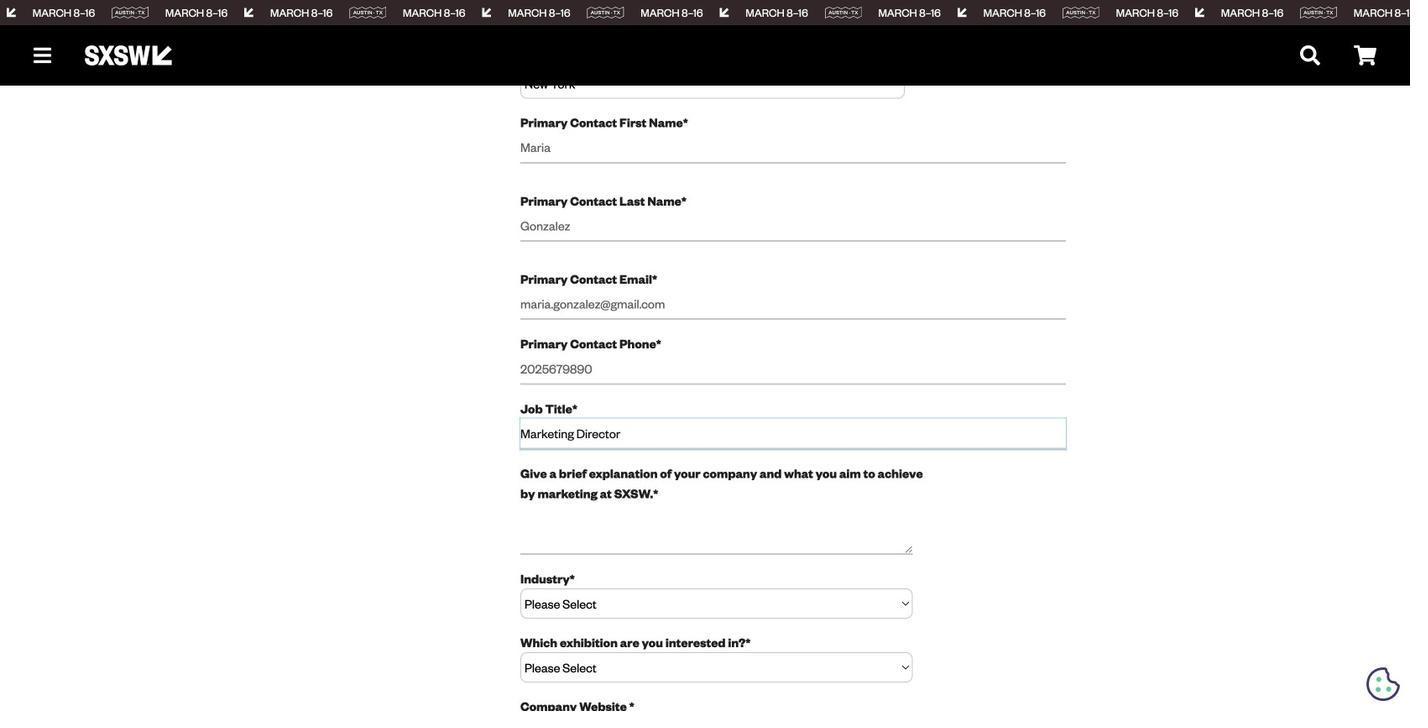 Task type: describe. For each thing, give the bounding box(es) containing it.
toggle site search image
[[1300, 45, 1321, 65]]

cookie preferences image
[[1367, 667, 1400, 701]]

toggle site navigation image
[[34, 45, 51, 65]]



Task type: locate. For each thing, give the bounding box(es) containing it.
sxsw image
[[85, 45, 172, 65]]

None text field
[[521, 211, 1066, 242], [521, 354, 1066, 385], [521, 503, 913, 555], [521, 211, 1066, 242], [521, 354, 1066, 385], [521, 503, 913, 555]]

None text field
[[521, 132, 1066, 164], [521, 418, 1066, 450], [521, 132, 1066, 164], [521, 418, 1066, 450]]

None email field
[[521, 289, 1066, 320]]

dialog
[[0, 0, 1410, 711]]



